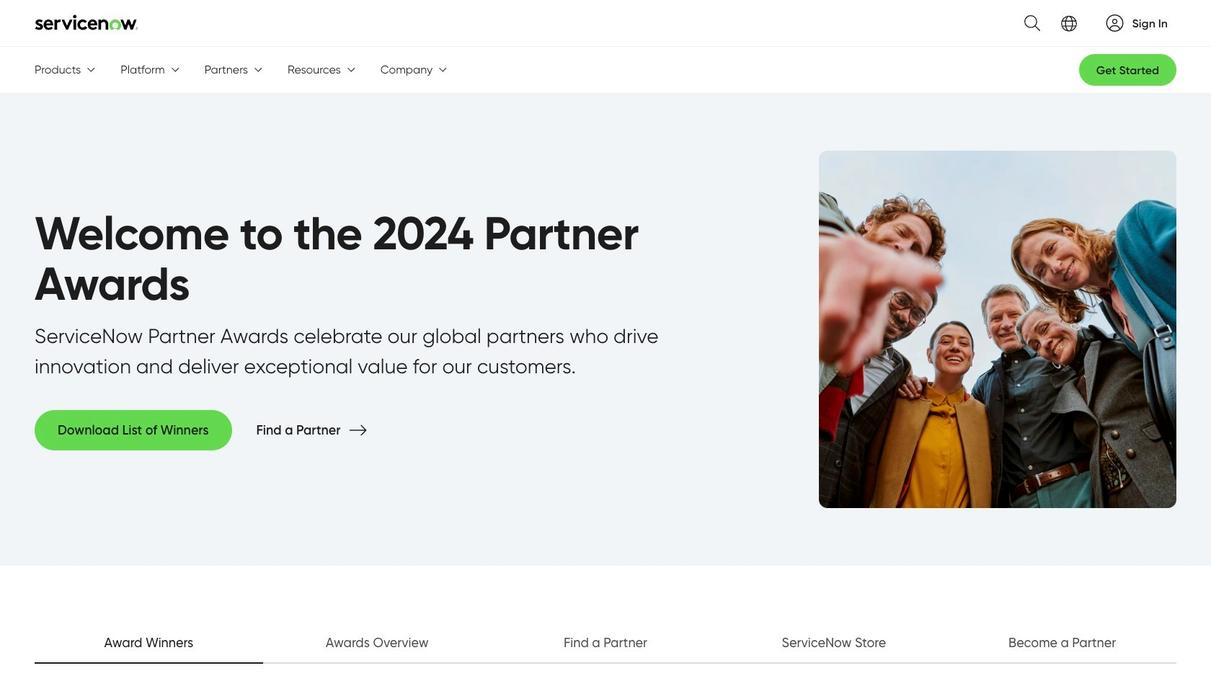 Task type: vqa. For each thing, say whether or not it's contained in the screenshot.
SEARCH 'image'
yes



Task type: locate. For each thing, give the bounding box(es) containing it.
servicenow image
[[35, 14, 138, 30]]



Task type: describe. For each thing, give the bounding box(es) containing it.
arc image
[[1107, 14, 1124, 31]]

search image
[[1016, 6, 1040, 40]]



